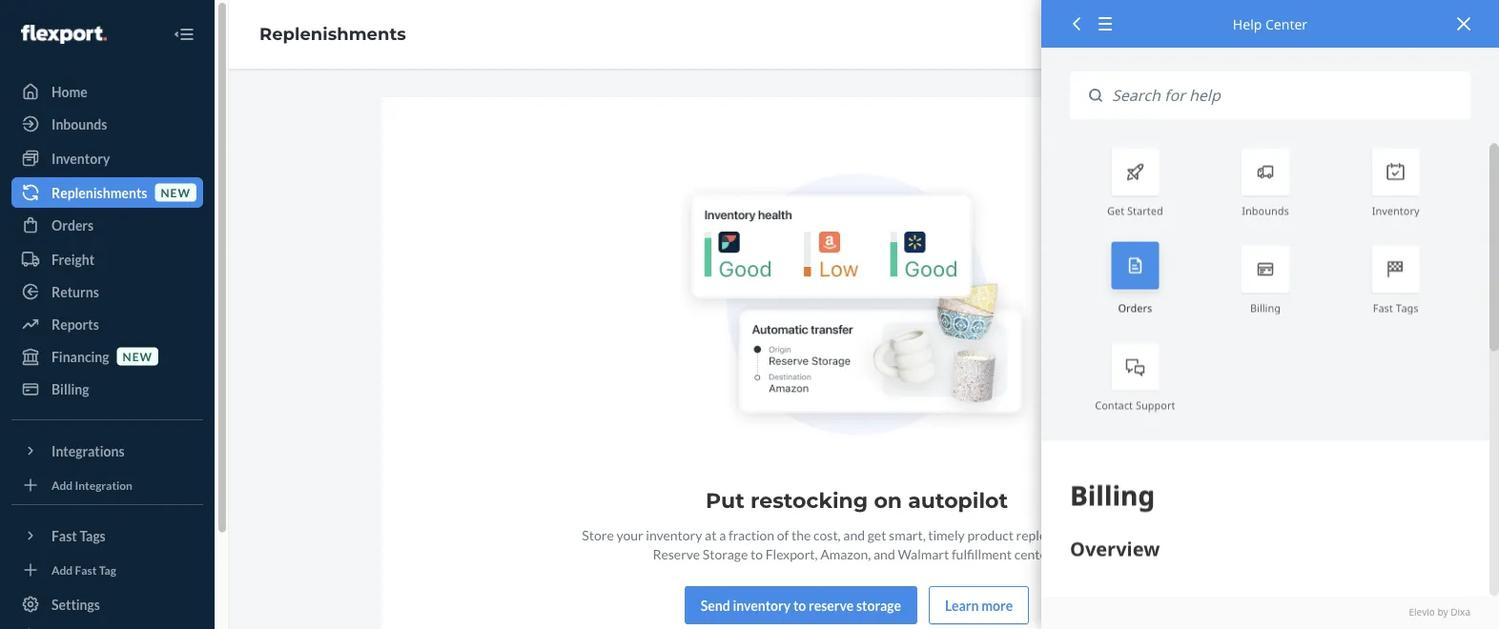 Task type: describe. For each thing, give the bounding box(es) containing it.
your
[[617, 527, 644, 543]]

send inventory to reserve storage
[[701, 598, 902, 614]]

fast tags inside 'dropdown button'
[[52, 528, 106, 544]]

get
[[1108, 203, 1125, 217]]

elevio by dixa
[[1410, 607, 1471, 619]]

inventory inside store your inventory at a fraction of the cost, and get smart, timely product replenishment from reserve storage to flexport, amazon, and walmart fulfillment centers.
[[646, 527, 703, 543]]

inventory link
[[11, 143, 203, 174]]

1 horizontal spatial tags
[[1397, 301, 1419, 315]]

1 horizontal spatial inventory
[[1373, 203, 1420, 217]]

the
[[792, 527, 811, 543]]

send inventory to reserve storage button
[[685, 587, 918, 625]]

flexport,
[[766, 546, 818, 562]]

add fast tag
[[52, 563, 116, 577]]

autopilot
[[909, 488, 1008, 514]]

0 vertical spatial inventory
[[52, 150, 110, 166]]

0 horizontal spatial replenishments
[[52, 185, 147, 201]]

add fast tag link
[[11, 559, 203, 582]]

reserve
[[809, 598, 854, 614]]

contact
[[1096, 398, 1134, 413]]

0 vertical spatial fast tags
[[1374, 301, 1419, 315]]

add integration
[[52, 478, 133, 492]]

learn
[[946, 598, 979, 614]]

to inside button
[[794, 598, 807, 614]]

close navigation image
[[173, 23, 196, 46]]

add for add fast tag
[[52, 563, 73, 577]]

centers.
[[1015, 546, 1062, 562]]

center
[[1266, 15, 1308, 33]]

elevio
[[1410, 607, 1436, 619]]

fulfillment
[[952, 546, 1012, 562]]

learn more button
[[929, 587, 1030, 625]]

0 vertical spatial orders
[[52, 217, 94, 233]]

tags inside 'dropdown button'
[[80, 528, 106, 544]]

store
[[582, 527, 614, 543]]

product
[[968, 527, 1014, 543]]

dixa
[[1451, 607, 1471, 619]]

help
[[1234, 15, 1263, 33]]

amazon,
[[821, 546, 871, 562]]

fast tags button
[[11, 521, 203, 551]]

0 horizontal spatial inbounds
[[52, 116, 107, 132]]

new for financing
[[123, 350, 153, 363]]

put restocking on autopilot
[[706, 488, 1008, 514]]

get started
[[1108, 203, 1164, 217]]

more
[[982, 598, 1013, 614]]

timely
[[929, 527, 965, 543]]

returns
[[52, 284, 99, 300]]

settings
[[52, 597, 100, 613]]

0 horizontal spatial billing
[[52, 381, 89, 397]]

2 vertical spatial fast
[[75, 563, 97, 577]]

1 horizontal spatial and
[[874, 546, 896, 562]]

0 vertical spatial fast
[[1374, 301, 1394, 315]]

empty list image
[[673, 174, 1042, 444]]

send
[[701, 598, 731, 614]]

orders link
[[11, 210, 203, 240]]



Task type: locate. For each thing, give the bounding box(es) containing it.
started
[[1128, 203, 1164, 217]]

integrations
[[52, 443, 125, 459]]

walmart
[[898, 546, 950, 562]]

and down get on the right of page
[[874, 546, 896, 562]]

1 horizontal spatial orders
[[1119, 301, 1153, 315]]

0 horizontal spatial inventory
[[646, 527, 703, 543]]

tags
[[1397, 301, 1419, 315], [80, 528, 106, 544]]

0 horizontal spatial orders
[[52, 217, 94, 233]]

help center
[[1234, 15, 1308, 33]]

reports link
[[11, 309, 203, 340]]

inventory right send
[[733, 598, 791, 614]]

contact support
[[1096, 398, 1176, 413]]

1 horizontal spatial to
[[794, 598, 807, 614]]

get
[[868, 527, 887, 543]]

smart,
[[889, 527, 926, 543]]

1 vertical spatial inbounds
[[1242, 203, 1290, 217]]

billing link
[[11, 374, 203, 405]]

0 vertical spatial inbounds
[[52, 116, 107, 132]]

support
[[1136, 398, 1176, 413]]

financing
[[52, 349, 109, 365]]

inventory inside button
[[733, 598, 791, 614]]

1 vertical spatial to
[[794, 598, 807, 614]]

0 vertical spatial replenishments
[[260, 24, 406, 44]]

add
[[52, 478, 73, 492], [52, 563, 73, 577]]

to down fraction
[[751, 546, 763, 562]]

learn more
[[946, 598, 1013, 614]]

0 vertical spatial add
[[52, 478, 73, 492]]

1 horizontal spatial fast tags
[[1374, 301, 1419, 315]]

fast
[[1374, 301, 1394, 315], [52, 528, 77, 544], [75, 563, 97, 577]]

fast inside 'dropdown button'
[[52, 528, 77, 544]]

1 vertical spatial inventory
[[1373, 203, 1420, 217]]

reports
[[52, 316, 99, 333]]

0 vertical spatial tags
[[1397, 301, 1419, 315]]

and
[[844, 527, 865, 543], [874, 546, 896, 562]]

1 horizontal spatial new
[[161, 186, 191, 199]]

reserve
[[653, 546, 700, 562]]

add left integration
[[52, 478, 73, 492]]

new up orders link on the left top of the page
[[161, 186, 191, 199]]

0 horizontal spatial new
[[123, 350, 153, 363]]

a
[[720, 527, 726, 543]]

replenishments link
[[260, 24, 406, 44]]

storage
[[857, 598, 902, 614]]

1 vertical spatial orders
[[1119, 301, 1153, 315]]

restocking
[[751, 488, 868, 514]]

0 vertical spatial and
[[844, 527, 865, 543]]

1 vertical spatial fast tags
[[52, 528, 106, 544]]

inbounds link
[[11, 109, 203, 139]]

add for add integration
[[52, 478, 73, 492]]

store your inventory at a fraction of the cost, and get smart, timely product replenishment from reserve storage to flexport, amazon, and walmart fulfillment centers.
[[582, 527, 1132, 562]]

billing
[[1251, 301, 1281, 315], [52, 381, 89, 397]]

0 horizontal spatial fast tags
[[52, 528, 106, 544]]

storage
[[703, 546, 748, 562]]

flexport logo image
[[21, 25, 107, 44]]

orders
[[52, 217, 94, 233], [1119, 301, 1153, 315]]

0 vertical spatial inventory
[[646, 527, 703, 543]]

0 horizontal spatial and
[[844, 527, 865, 543]]

replenishments
[[260, 24, 406, 44], [52, 185, 147, 201]]

1 vertical spatial tags
[[80, 528, 106, 544]]

by
[[1438, 607, 1449, 619]]

1 vertical spatial new
[[123, 350, 153, 363]]

2 add from the top
[[52, 563, 73, 577]]

home link
[[11, 76, 203, 107]]

put
[[706, 488, 745, 514]]

settings link
[[11, 590, 203, 620]]

at
[[705, 527, 717, 543]]

inventory up reserve
[[646, 527, 703, 543]]

returns link
[[11, 277, 203, 307]]

freight link
[[11, 244, 203, 275]]

and up amazon,
[[844, 527, 865, 543]]

inventory
[[52, 150, 110, 166], [1373, 203, 1420, 217]]

fraction
[[729, 527, 775, 543]]

elevio by dixa link
[[1071, 607, 1471, 620]]

0 vertical spatial new
[[161, 186, 191, 199]]

to
[[751, 546, 763, 562], [794, 598, 807, 614]]

integration
[[75, 478, 133, 492]]

1 horizontal spatial replenishments
[[260, 24, 406, 44]]

inventory
[[646, 527, 703, 543], [733, 598, 791, 614]]

0 horizontal spatial to
[[751, 546, 763, 562]]

0 horizontal spatial inventory
[[52, 150, 110, 166]]

1 vertical spatial and
[[874, 546, 896, 562]]

add integration link
[[11, 474, 203, 497]]

to left 'reserve'
[[794, 598, 807, 614]]

0 horizontal spatial tags
[[80, 528, 106, 544]]

1 horizontal spatial inbounds
[[1242, 203, 1290, 217]]

1 horizontal spatial billing
[[1251, 301, 1281, 315]]

1 vertical spatial replenishments
[[52, 185, 147, 201]]

integrations button
[[11, 436, 203, 467]]

0 vertical spatial to
[[751, 546, 763, 562]]

home
[[52, 83, 88, 100]]

freight
[[52, 251, 95, 268]]

1 vertical spatial inventory
[[733, 598, 791, 614]]

cost,
[[814, 527, 841, 543]]

1 add from the top
[[52, 478, 73, 492]]

1 horizontal spatial inventory
[[733, 598, 791, 614]]

to inside store your inventory at a fraction of the cost, and get smart, timely product replenishment from reserve storage to flexport, amazon, and walmart fulfillment centers.
[[751, 546, 763, 562]]

inbounds
[[52, 116, 107, 132], [1242, 203, 1290, 217]]

on
[[874, 488, 903, 514]]

fast tags
[[1374, 301, 1419, 315], [52, 528, 106, 544]]

1 vertical spatial add
[[52, 563, 73, 577]]

new
[[161, 186, 191, 199], [123, 350, 153, 363]]

0 vertical spatial billing
[[1251, 301, 1281, 315]]

Search search field
[[1103, 72, 1471, 120]]

1 vertical spatial fast
[[52, 528, 77, 544]]

1 vertical spatial billing
[[52, 381, 89, 397]]

new for replenishments
[[161, 186, 191, 199]]

from
[[1104, 527, 1132, 543]]

new down reports link
[[123, 350, 153, 363]]

add up settings
[[52, 563, 73, 577]]

of
[[777, 527, 789, 543]]

replenishment
[[1017, 527, 1101, 543]]

tag
[[99, 563, 116, 577]]



Task type: vqa. For each thing, say whether or not it's contained in the screenshot.
supplier
no



